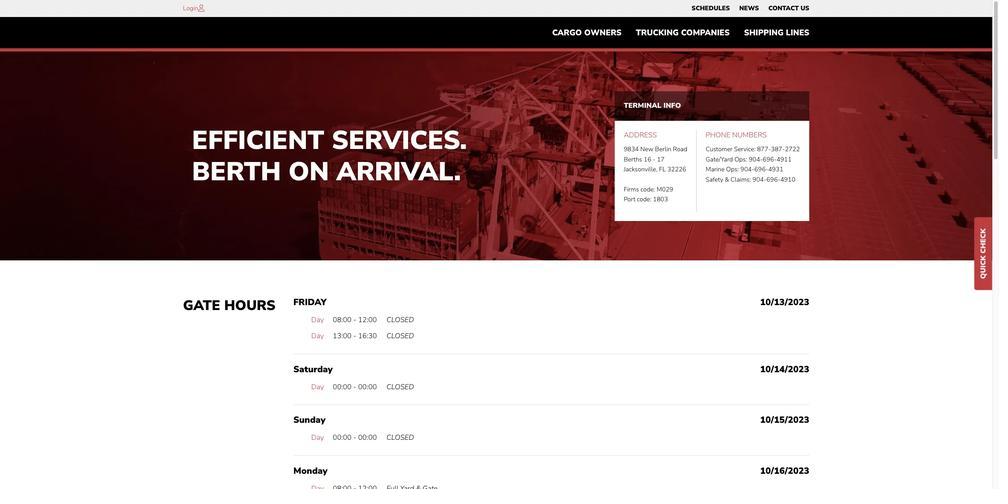 Task type: describe. For each thing, give the bounding box(es) containing it.
10/14/2023
[[760, 363, 809, 375]]

user image
[[198, 4, 205, 12]]

menu bar containing schedules
[[687, 2, 814, 15]]

4911
[[777, 155, 792, 164]]

08:00
[[333, 315, 352, 325]]

- inside 9834 new berlin road berths 16 - 17 jacksonville, fl 32226
[[653, 155, 656, 164]]

berths
[[624, 155, 642, 164]]

- for sunday
[[353, 433, 356, 443]]

claims:
[[731, 175, 751, 184]]

- for saturday
[[353, 382, 356, 392]]

safety
[[706, 175, 723, 184]]

4931
[[768, 165, 783, 174]]

10/15/2023
[[760, 414, 809, 426]]

owners
[[584, 27, 622, 38]]

terminal info
[[624, 101, 681, 111]]

4910
[[780, 175, 795, 184]]

877-
[[757, 145, 771, 154]]

1803
[[653, 195, 668, 204]]

1 vertical spatial code:
[[637, 195, 652, 204]]

&
[[725, 175, 729, 184]]

port
[[624, 195, 635, 204]]

- for friday
[[353, 315, 356, 325]]

berlin
[[655, 145, 671, 154]]

9834 new berlin road berths 16 - 17 jacksonville, fl 32226
[[624, 145, 687, 174]]

13:00
[[333, 331, 352, 341]]

1 vertical spatial 696-
[[754, 165, 768, 174]]

9834
[[624, 145, 639, 154]]

16:30
[[358, 331, 377, 341]]

phone
[[706, 130, 730, 140]]

address
[[624, 130, 657, 140]]

efficient
[[192, 123, 324, 158]]

on
[[288, 154, 329, 189]]

trucking companies link
[[629, 24, 737, 42]]

jacksonville,
[[624, 165, 658, 174]]

2 vertical spatial 696-
[[767, 175, 780, 184]]

0 vertical spatial 696-
[[763, 155, 777, 164]]

1 vertical spatial ops:
[[726, 165, 739, 174]]

road
[[673, 145, 687, 154]]

sunday
[[293, 414, 325, 426]]

10/16/2023
[[760, 465, 809, 477]]

shipping lines link
[[737, 24, 817, 42]]

quick check
[[979, 228, 988, 279]]

1 vertical spatial 904-
[[741, 165, 754, 174]]

check
[[979, 228, 988, 253]]

closed for friday
[[387, 315, 414, 325]]

login link
[[183, 4, 198, 13]]

shipping
[[744, 27, 784, 38]]

saturday
[[293, 363, 333, 375]]

quick
[[979, 255, 988, 279]]

monday
[[293, 465, 328, 477]]

day for saturday
[[311, 382, 324, 392]]

contact
[[768, 4, 799, 13]]

services.
[[332, 123, 467, 158]]

2 vertical spatial 904-
[[753, 175, 767, 184]]

00:00 - 00:00 for sunday
[[333, 433, 377, 443]]

lines
[[786, 27, 809, 38]]

arrival.
[[337, 154, 461, 189]]



Task type: locate. For each thing, give the bounding box(es) containing it.
trucking companies
[[636, 27, 730, 38]]

4 closed from the top
[[387, 433, 414, 443]]

cargo
[[552, 27, 582, 38]]

2 day from the top
[[311, 331, 324, 341]]

696-
[[763, 155, 777, 164], [754, 165, 768, 174], [767, 175, 780, 184]]

day for sunday
[[311, 433, 324, 443]]

1 day from the top
[[311, 315, 324, 325]]

closed
[[387, 315, 414, 325], [387, 331, 414, 341], [387, 382, 414, 392], [387, 433, 414, 443]]

us
[[801, 4, 809, 13]]

ops:
[[735, 155, 747, 164], [726, 165, 739, 174]]

00:00 - 00:00
[[333, 382, 377, 392], [333, 433, 377, 443]]

904- up claims:
[[741, 165, 754, 174]]

phone numbers
[[706, 130, 767, 140]]

day down saturday
[[311, 382, 324, 392]]

13:00 - 16:30
[[333, 331, 377, 341]]

closed for sunday
[[387, 433, 414, 443]]

schedules link
[[692, 2, 730, 15]]

customer service: 877-387-2722 gate/yard ops: 904-696-4911 marine ops: 904-696-4931 safety & claims: 904-696-4910
[[706, 145, 800, 184]]

info
[[664, 101, 681, 111]]

day for friday
[[311, 315, 324, 325]]

10/13/2023
[[760, 296, 809, 308]]

code: right the port
[[637, 195, 652, 204]]

login
[[183, 4, 198, 13]]

904- down 877-
[[749, 155, 763, 164]]

contact us
[[768, 4, 809, 13]]

trucking
[[636, 27, 679, 38]]

new
[[640, 145, 654, 154]]

1 closed from the top
[[387, 315, 414, 325]]

08:00 - 12:00
[[333, 315, 377, 325]]

ops: up & at the top right of page
[[726, 165, 739, 174]]

904-
[[749, 155, 763, 164], [741, 165, 754, 174], [753, 175, 767, 184]]

2722
[[785, 145, 800, 154]]

3 closed from the top
[[387, 382, 414, 392]]

904- right claims:
[[753, 175, 767, 184]]

firms
[[624, 185, 639, 194]]

menu bar containing cargo owners
[[545, 24, 817, 42]]

hours
[[224, 296, 276, 315]]

customer
[[706, 145, 733, 154]]

2 closed from the top
[[387, 331, 414, 341]]

news
[[739, 4, 759, 13]]

cargo owners
[[552, 27, 622, 38]]

firms code:  m029 port code:  1803
[[624, 185, 673, 204]]

service:
[[734, 145, 756, 154]]

companies
[[681, 27, 730, 38]]

day down sunday
[[311, 433, 324, 443]]

fl
[[659, 165, 666, 174]]

32226
[[667, 165, 686, 174]]

numbers
[[732, 130, 767, 140]]

0 vertical spatial menu bar
[[687, 2, 814, 15]]

-
[[653, 155, 656, 164], [353, 315, 356, 325], [353, 331, 356, 341], [353, 382, 356, 392], [353, 433, 356, 443]]

friday
[[293, 296, 327, 308]]

0 vertical spatial ops:
[[735, 155, 747, 164]]

code:
[[641, 185, 655, 194], [637, 195, 652, 204]]

3 day from the top
[[311, 382, 324, 392]]

1 vertical spatial 00:00 - 00:00
[[333, 433, 377, 443]]

17
[[657, 155, 665, 164]]

gate
[[183, 296, 220, 315]]

menu bar up shipping
[[687, 2, 814, 15]]

cargo owners link
[[545, 24, 629, 42]]

quick check link
[[975, 217, 992, 290]]

0 vertical spatial 904-
[[749, 155, 763, 164]]

schedules
[[692, 4, 730, 13]]

code: up 1803
[[641, 185, 655, 194]]

ops: down service:
[[735, 155, 747, 164]]

gate hours
[[183, 296, 276, 315]]

387-
[[771, 145, 785, 154]]

16
[[644, 155, 651, 164]]

contact us link
[[768, 2, 809, 15]]

efficient services. berth on arrival.
[[192, 123, 467, 189]]

news link
[[739, 2, 759, 15]]

day
[[311, 315, 324, 325], [311, 331, 324, 341], [311, 382, 324, 392], [311, 433, 324, 443]]

menu bar
[[687, 2, 814, 15], [545, 24, 817, 42]]

day left 13:00
[[311, 331, 324, 341]]

terminal
[[624, 101, 662, 111]]

menu bar down schedules link
[[545, 24, 817, 42]]

2 00:00 - 00:00 from the top
[[333, 433, 377, 443]]

closed for saturday
[[387, 382, 414, 392]]

12:00
[[358, 315, 377, 325]]

0 vertical spatial code:
[[641, 185, 655, 194]]

00:00 - 00:00 for saturday
[[333, 382, 377, 392]]

00:00
[[333, 382, 352, 392], [358, 382, 377, 392], [333, 433, 352, 443], [358, 433, 377, 443]]

0 vertical spatial 00:00 - 00:00
[[333, 382, 377, 392]]

shipping lines
[[744, 27, 809, 38]]

m029
[[657, 185, 673, 194]]

1 00:00 - 00:00 from the top
[[333, 382, 377, 392]]

gate/yard
[[706, 155, 733, 164]]

marine
[[706, 165, 725, 174]]

berth
[[192, 154, 281, 189]]

4 day from the top
[[311, 433, 324, 443]]

day down the friday
[[311, 315, 324, 325]]

1 vertical spatial menu bar
[[545, 24, 817, 42]]



Task type: vqa. For each thing, say whether or not it's contained in the screenshot.
Login
yes



